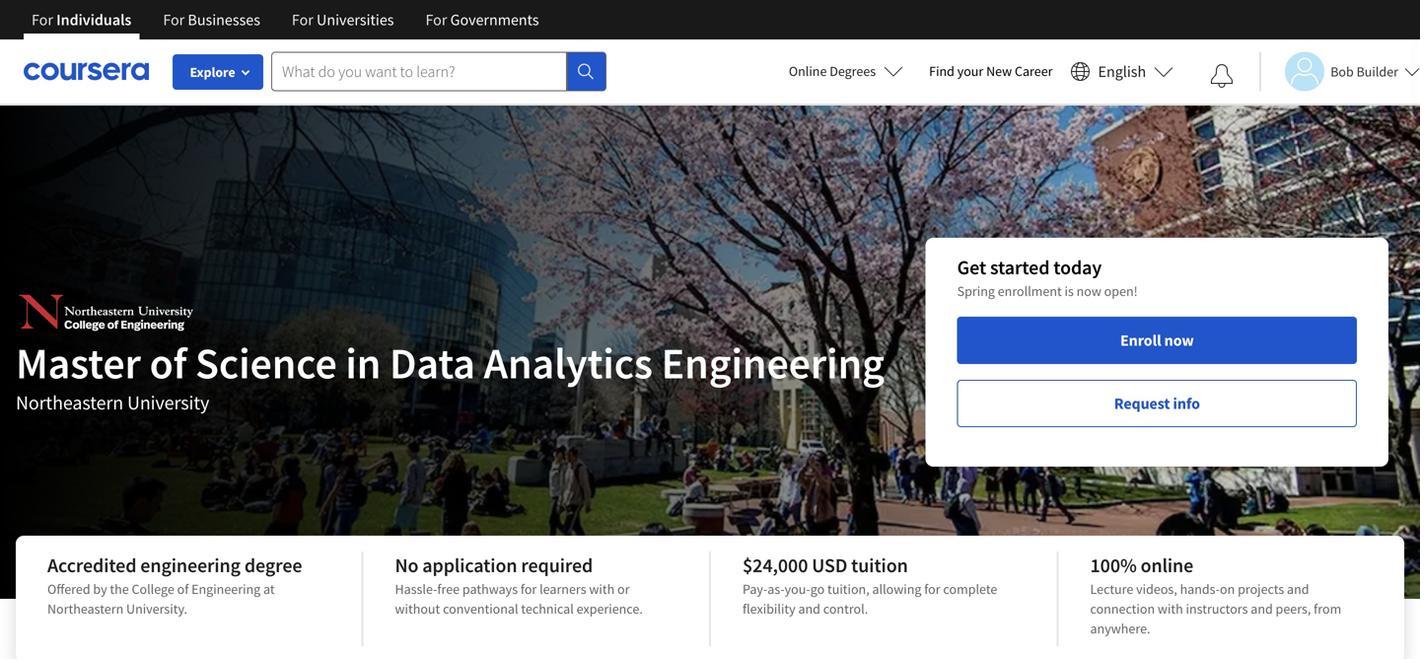 Task type: describe. For each thing, give the bounding box(es) containing it.
instructors
[[1186, 600, 1249, 618]]

1 horizontal spatial and
[[1251, 600, 1273, 618]]

today
[[1054, 255, 1102, 280]]

for for governments
[[426, 10, 447, 30]]

online degrees button
[[773, 49, 920, 93]]

bob builder button
[[1260, 52, 1421, 91]]

usd
[[812, 553, 848, 578]]

hands-
[[1181, 580, 1220, 598]]

find your new career link
[[920, 59, 1063, 84]]

banner navigation
[[16, 0, 555, 39]]

online
[[1141, 553, 1194, 578]]

for universities
[[292, 10, 394, 30]]

engineering inside master of science in data analytics engineering northeastern university
[[662, 335, 885, 390]]

info
[[1174, 394, 1201, 413]]

accredited
[[47, 553, 137, 578]]

builder
[[1357, 63, 1399, 80]]

from
[[1314, 600, 1342, 618]]

explore button
[[173, 54, 263, 90]]

hassle-
[[395, 580, 437, 598]]

master
[[16, 335, 141, 390]]

of inside accredited engineering degree offered by the college of engineering at northeastern university.
[[177, 580, 189, 598]]

engineering
[[140, 553, 241, 578]]

for governments
[[426, 10, 539, 30]]

online
[[789, 62, 827, 80]]

flexibility
[[743, 600, 796, 618]]

for for individuals
[[32, 10, 53, 30]]

tuition
[[852, 553, 908, 578]]

2 horizontal spatial and
[[1288, 580, 1310, 598]]

anywhere.
[[1091, 620, 1151, 637]]

for businesses
[[163, 10, 260, 30]]

new
[[987, 62, 1012, 80]]

find your new career
[[930, 62, 1053, 80]]

control.
[[824, 600, 868, 618]]

learners
[[540, 580, 587, 598]]

started
[[991, 255, 1050, 280]]

governments
[[450, 10, 539, 30]]

online degrees
[[789, 62, 876, 80]]

engineering inside accredited engineering degree offered by the college of engineering at northeastern university.
[[192, 580, 261, 598]]

without
[[395, 600, 440, 618]]

is
[[1065, 282, 1074, 300]]

free
[[437, 580, 460, 598]]

videos,
[[1137, 580, 1178, 598]]

show notifications image
[[1211, 64, 1234, 88]]

peers,
[[1276, 600, 1312, 618]]

pathways
[[463, 580, 518, 598]]

university.
[[126, 600, 187, 618]]

northeastern inside master of science in data analytics engineering northeastern university
[[16, 390, 123, 415]]

100% online lecture videos, hands-on projects and connection with instructors and peers, from anywhere.
[[1091, 553, 1342, 637]]

pay-
[[743, 580, 768, 598]]

application
[[423, 553, 517, 578]]

bob builder
[[1331, 63, 1399, 80]]

technical
[[521, 600, 574, 618]]

What do you want to learn? text field
[[271, 52, 567, 91]]



Task type: locate. For each thing, give the bounding box(es) containing it.
for for businesses
[[163, 10, 185, 30]]

request info
[[1115, 394, 1201, 413]]

you-
[[785, 580, 811, 598]]

go
[[811, 580, 825, 598]]

now right enroll
[[1165, 331, 1194, 350]]

0 vertical spatial of
[[150, 335, 187, 390]]

northeastern down by
[[47, 600, 124, 618]]

analytics
[[484, 335, 653, 390]]

for left businesses
[[163, 10, 185, 30]]

for
[[32, 10, 53, 30], [163, 10, 185, 30], [292, 10, 314, 30], [426, 10, 447, 30]]

and inside $24,000 usd tuition pay-as-you-go tuition, allowing for complete flexibility and control.
[[799, 600, 821, 618]]

1 horizontal spatial now
[[1165, 331, 1194, 350]]

0 horizontal spatial now
[[1077, 282, 1102, 300]]

0 vertical spatial now
[[1077, 282, 1102, 300]]

1 vertical spatial now
[[1165, 331, 1194, 350]]

connection
[[1091, 600, 1155, 618]]

1 horizontal spatial with
[[1158, 600, 1184, 618]]

coursera image
[[24, 55, 149, 87]]

2 for from the left
[[925, 580, 941, 598]]

0 horizontal spatial with
[[589, 580, 615, 598]]

1 vertical spatial of
[[177, 580, 189, 598]]

in
[[346, 335, 381, 390]]

universities
[[317, 10, 394, 30]]

enroll now
[[1121, 331, 1194, 350]]

get
[[958, 255, 987, 280]]

and up the peers,
[[1288, 580, 1310, 598]]

request
[[1115, 394, 1171, 413]]

english
[[1099, 62, 1147, 81]]

engineering
[[662, 335, 885, 390], [192, 580, 261, 598]]

northeastern university logo image
[[16, 288, 199, 337]]

for left universities at top left
[[292, 10, 314, 30]]

2 for from the left
[[163, 10, 185, 30]]

100%
[[1091, 553, 1137, 578]]

conventional
[[443, 600, 519, 618]]

1 vertical spatial with
[[1158, 600, 1184, 618]]

on
[[1220, 580, 1235, 598]]

degree
[[245, 553, 302, 578]]

of down engineering
[[177, 580, 189, 598]]

enrollment
[[998, 282, 1062, 300]]

with inside 100% online lecture videos, hands-on projects and connection with instructors and peers, from anywhere.
[[1158, 600, 1184, 618]]

individuals
[[56, 10, 132, 30]]

by
[[93, 580, 107, 598]]

0 vertical spatial northeastern
[[16, 390, 123, 415]]

at
[[263, 580, 275, 598]]

1 for from the left
[[32, 10, 53, 30]]

get started today spring enrollment is now open!
[[958, 255, 1138, 300]]

college
[[132, 580, 174, 598]]

accredited engineering degree offered by the college of engineering at northeastern university.
[[47, 553, 302, 618]]

with up 'experience.' at bottom
[[589, 580, 615, 598]]

science
[[195, 335, 337, 390]]

spring
[[958, 282, 995, 300]]

$24,000
[[743, 553, 808, 578]]

for individuals
[[32, 10, 132, 30]]

complete
[[944, 580, 998, 598]]

degrees
[[830, 62, 876, 80]]

lecture
[[1091, 580, 1134, 598]]

and
[[1288, 580, 1310, 598], [799, 600, 821, 618], [1251, 600, 1273, 618]]

and down go in the bottom right of the page
[[799, 600, 821, 618]]

no
[[395, 553, 419, 578]]

data
[[390, 335, 475, 390]]

businesses
[[188, 10, 260, 30]]

for right 'allowing' on the bottom of page
[[925, 580, 941, 598]]

tuition,
[[828, 580, 870, 598]]

of inside master of science in data analytics engineering northeastern university
[[150, 335, 187, 390]]

for up technical
[[521, 580, 537, 598]]

0 horizontal spatial and
[[799, 600, 821, 618]]

as-
[[768, 580, 785, 598]]

None search field
[[271, 52, 607, 91]]

1 for from the left
[[521, 580, 537, 598]]

$24,000 usd tuition pay-as-you-go tuition, allowing for complete flexibility and control.
[[743, 553, 998, 618]]

and down projects
[[1251, 600, 1273, 618]]

request info button
[[958, 380, 1358, 427]]

with
[[589, 580, 615, 598], [1158, 600, 1184, 618]]

required
[[521, 553, 593, 578]]

university
[[127, 390, 209, 415]]

bob
[[1331, 63, 1354, 80]]

now inside button
[[1165, 331, 1194, 350]]

1 horizontal spatial for
[[925, 580, 941, 598]]

0 horizontal spatial for
[[521, 580, 537, 598]]

explore
[[190, 63, 235, 81]]

experience.
[[577, 600, 643, 618]]

northeastern down "northeastern university logo" in the left of the page
[[16, 390, 123, 415]]

english button
[[1063, 39, 1182, 104]]

projects
[[1238, 580, 1285, 598]]

find
[[930, 62, 955, 80]]

1 vertical spatial northeastern
[[47, 600, 124, 618]]

3 for from the left
[[292, 10, 314, 30]]

the
[[110, 580, 129, 598]]

your
[[958, 62, 984, 80]]

no application required hassle-free pathways for learners with or without conventional technical experience.
[[395, 553, 643, 618]]

open!
[[1105, 282, 1138, 300]]

for inside $24,000 usd tuition pay-as-you-go tuition, allowing for complete flexibility and control.
[[925, 580, 941, 598]]

with inside no application required hassle-free pathways for learners with or without conventional technical experience.
[[589, 580, 615, 598]]

now inside the get started today spring enrollment is now open!
[[1077, 282, 1102, 300]]

career
[[1015, 62, 1053, 80]]

master of science in data analytics engineering northeastern university
[[16, 335, 885, 415]]

now
[[1077, 282, 1102, 300], [1165, 331, 1194, 350]]

for up what do you want to learn? 'text field'
[[426, 10, 447, 30]]

for left individuals
[[32, 10, 53, 30]]

allowing
[[873, 580, 922, 598]]

northeastern
[[16, 390, 123, 415], [47, 600, 124, 618]]

with down videos,
[[1158, 600, 1184, 618]]

enroll
[[1121, 331, 1162, 350]]

enroll now button
[[958, 317, 1358, 364]]

of
[[150, 335, 187, 390], [177, 580, 189, 598]]

for for universities
[[292, 10, 314, 30]]

0 vertical spatial with
[[589, 580, 615, 598]]

0 vertical spatial engineering
[[662, 335, 885, 390]]

for inside no application required hassle-free pathways for learners with or without conventional technical experience.
[[521, 580, 537, 598]]

0 horizontal spatial engineering
[[192, 580, 261, 598]]

1 vertical spatial engineering
[[192, 580, 261, 598]]

of right master
[[150, 335, 187, 390]]

1 horizontal spatial engineering
[[662, 335, 885, 390]]

or
[[618, 580, 630, 598]]

now right is
[[1077, 282, 1102, 300]]

northeastern inside accredited engineering degree offered by the college of engineering at northeastern university.
[[47, 600, 124, 618]]

4 for from the left
[[426, 10, 447, 30]]

offered
[[47, 580, 90, 598]]



Task type: vqa. For each thing, say whether or not it's contained in the screenshot.


